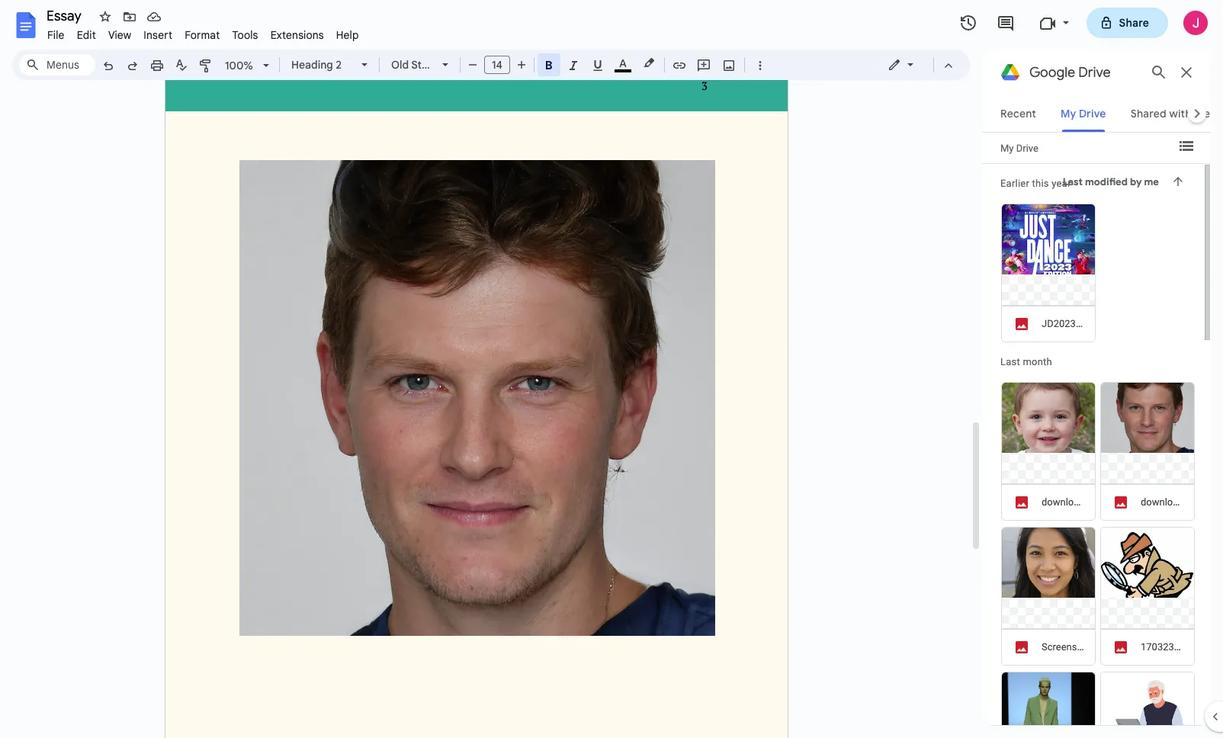 Task type: vqa. For each thing, say whether or not it's contained in the screenshot.
Insert
yes



Task type: locate. For each thing, give the bounding box(es) containing it.
Zoom text field
[[221, 55, 258, 76]]

text color image
[[615, 54, 632, 72]]

application containing share
[[0, 0, 1224, 739]]

view menu item
[[102, 26, 138, 44]]

tools
[[232, 28, 258, 42]]

menu bar inside menu bar banner
[[41, 20, 365, 45]]

styles list. heading 2 selected. option
[[291, 54, 353, 76]]

menu bar
[[41, 20, 365, 45]]

file menu item
[[41, 26, 71, 44]]

standard
[[412, 58, 458, 72]]

Rename text field
[[41, 6, 90, 24]]

font list. old standard tt selected. option
[[391, 54, 473, 76]]

menu bar containing file
[[41, 20, 365, 45]]

view
[[108, 28, 131, 42]]

application
[[0, 0, 1224, 739]]

edit
[[77, 28, 96, 42]]

mode and view toolbar
[[877, 50, 961, 80]]

Star checkbox
[[95, 6, 116, 27]]

heading 2
[[291, 58, 342, 72]]

share button
[[1087, 8, 1169, 38]]

Font size text field
[[485, 56, 510, 74]]

edit menu item
[[71, 26, 102, 44]]

insert
[[144, 28, 173, 42]]

heading
[[291, 58, 333, 72]]

extensions
[[271, 28, 324, 42]]

tools menu item
[[226, 26, 265, 44]]



Task type: describe. For each thing, give the bounding box(es) containing it.
highlight color image
[[641, 54, 658, 72]]

Menus field
[[19, 54, 95, 76]]

help
[[336, 28, 359, 42]]

format menu item
[[179, 26, 226, 44]]

format
[[185, 28, 220, 42]]

tt
[[460, 58, 473, 72]]

old
[[391, 58, 409, 72]]

Font size field
[[485, 56, 517, 75]]

insert menu item
[[138, 26, 179, 44]]

share
[[1120, 16, 1150, 30]]

main toolbar
[[95, 53, 772, 77]]

old standard tt
[[391, 58, 473, 72]]

menu bar banner
[[0, 0, 1224, 739]]

file
[[47, 28, 65, 42]]

Zoom field
[[219, 54, 276, 77]]

help menu item
[[330, 26, 365, 44]]

2
[[336, 58, 342, 72]]

extensions menu item
[[265, 26, 330, 44]]

insert image image
[[721, 54, 738, 76]]



